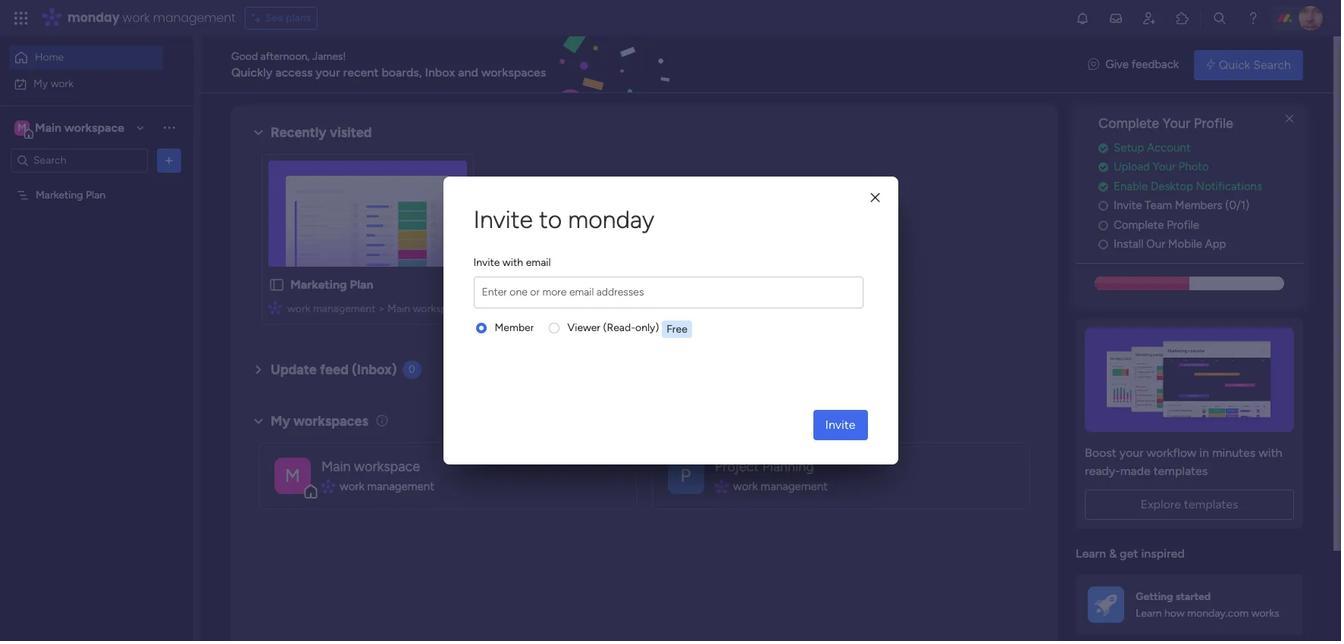 Task type: locate. For each thing, give the bounding box(es) containing it.
member
[[495, 322, 534, 335]]

recently visited
[[271, 124, 372, 141]]

option
[[0, 181, 193, 184]]

install
[[1114, 238, 1144, 251]]

circle o image left install
[[1099, 239, 1109, 250]]

setup account
[[1114, 141, 1191, 155]]

check circle image inside setup account link
[[1099, 142, 1109, 154]]

with right minutes
[[1259, 446, 1283, 460]]

circle o image
[[1099, 200, 1109, 212], [1099, 220, 1109, 231], [1099, 239, 1109, 250]]

learn left &
[[1076, 547, 1106, 561]]

0 horizontal spatial plan
[[86, 188, 106, 201]]

with inside boost your workflow in minutes with ready-made templates
[[1259, 446, 1283, 460]]

invite
[[1114, 199, 1142, 213], [474, 206, 533, 234], [474, 256, 500, 269], [826, 418, 856, 432]]

getting
[[1136, 590, 1173, 603]]

1 vertical spatial complete
[[1114, 218, 1164, 232]]

visited
[[330, 124, 372, 141]]

work management > main workspace
[[287, 303, 464, 315]]

0 horizontal spatial m
[[17, 121, 26, 134]]

marketing plan up work management > main workspace
[[290, 278, 374, 292]]

management for the leftmost component icon
[[313, 303, 376, 315]]

ready-
[[1085, 464, 1121, 478]]

complete for complete your profile
[[1099, 115, 1160, 132]]

0 vertical spatial circle o image
[[1099, 200, 1109, 212]]

close image
[[871, 192, 880, 204]]

your
[[316, 65, 340, 79], [1120, 446, 1144, 460]]

1 vertical spatial main
[[388, 303, 410, 315]]

select product image
[[14, 11, 29, 26]]

1 horizontal spatial work management
[[733, 480, 828, 493]]

1 horizontal spatial monday
[[568, 206, 655, 234]]

circle o image left the complete profile
[[1099, 220, 1109, 231]]

close my workspaces image
[[249, 412, 268, 431]]

access
[[275, 65, 313, 79]]

inspired
[[1142, 547, 1185, 561]]

1 vertical spatial templates
[[1184, 497, 1239, 512]]

2 horizontal spatial main
[[388, 303, 410, 315]]

marketing plan
[[36, 188, 106, 201], [290, 278, 374, 292]]

templates right explore
[[1184, 497, 1239, 512]]

workspace selection element
[[14, 119, 127, 138]]

complete up install
[[1114, 218, 1164, 232]]

m inside 'workspace selection' element
[[17, 121, 26, 134]]

0 vertical spatial marketing
[[36, 188, 83, 201]]

my work
[[33, 77, 74, 90]]

v2 user feedback image
[[1088, 56, 1100, 73]]

check circle image up check circle icon
[[1099, 142, 1109, 154]]

profile inside "link"
[[1167, 218, 1200, 232]]

invite for invite with email
[[474, 256, 500, 269]]

invite for invite team members (0/1)
[[1114, 199, 1142, 213]]

component image
[[268, 301, 282, 314], [322, 480, 334, 494], [715, 480, 728, 494]]

1 horizontal spatial m
[[285, 464, 300, 486]]

with
[[503, 256, 523, 269], [1259, 446, 1283, 460]]

main workspace down my workspaces
[[322, 459, 420, 475]]

0 horizontal spatial my
[[33, 77, 48, 90]]

monday right to
[[568, 206, 655, 234]]

1 circle o image from the top
[[1099, 200, 1109, 212]]

0 vertical spatial plan
[[86, 188, 106, 201]]

main workspace up search in workspace field
[[35, 120, 124, 135]]

profile down invite team members (0/1)
[[1167, 218, 1200, 232]]

work up home button
[[123, 9, 150, 27]]

monday work management
[[67, 9, 236, 27]]

workspace
[[64, 120, 124, 135], [413, 303, 464, 315], [354, 459, 420, 475]]

mobile
[[1168, 238, 1203, 251]]

quick
[[1219, 57, 1251, 72]]

0 vertical spatial check circle image
[[1099, 142, 1109, 154]]

update feed (inbox)
[[271, 362, 397, 378]]

main workspace inside 'workspace selection' element
[[35, 120, 124, 135]]

circle o image inside complete profile "link"
[[1099, 220, 1109, 231]]

0 vertical spatial learn
[[1076, 547, 1106, 561]]

learn
[[1076, 547, 1106, 561], [1136, 607, 1162, 620]]

0 vertical spatial workspace
[[64, 120, 124, 135]]

upload your photo
[[1114, 160, 1209, 174]]

component image down my workspaces
[[322, 480, 334, 494]]

main
[[35, 120, 61, 135], [388, 303, 410, 315], [322, 459, 351, 475]]

0
[[408, 363, 415, 376]]

component image for m
[[322, 480, 334, 494]]

0 horizontal spatial monday
[[67, 9, 119, 27]]

plan up work management > main workspace
[[350, 278, 374, 292]]

1 horizontal spatial component image
[[322, 480, 334, 494]]

circle o image down check circle icon
[[1099, 200, 1109, 212]]

main down my workspaces
[[322, 459, 351, 475]]

0 vertical spatial your
[[1163, 115, 1191, 132]]

add to favorites image
[[444, 277, 460, 292]]

1 vertical spatial marketing
[[290, 278, 347, 292]]

0 vertical spatial my
[[33, 77, 48, 90]]

search everything image
[[1213, 11, 1228, 26]]

0 vertical spatial main
[[35, 120, 61, 135]]

viewer
[[568, 322, 601, 335]]

with left 'email' on the top left
[[503, 256, 523, 269]]

complete up setup
[[1099, 115, 1160, 132]]

1 vertical spatial your
[[1120, 446, 1144, 460]]

3 circle o image from the top
[[1099, 239, 1109, 250]]

1 horizontal spatial main
[[322, 459, 351, 475]]

0 vertical spatial templates
[[1154, 464, 1208, 478]]

learn & get inspired
[[1076, 547, 1185, 561]]

0 vertical spatial main workspace
[[35, 120, 124, 135]]

1 check circle image from the top
[[1099, 142, 1109, 154]]

getting started element
[[1076, 575, 1304, 636]]

workspace image
[[14, 119, 30, 136], [275, 458, 311, 494]]

2 circle o image from the top
[[1099, 220, 1109, 231]]

m for the topmost workspace image
[[17, 121, 26, 134]]

management for component icon related to m
[[367, 480, 434, 493]]

work down my workspaces
[[340, 480, 365, 493]]

1 horizontal spatial with
[[1259, 446, 1283, 460]]

0 vertical spatial monday
[[67, 9, 119, 27]]

2 horizontal spatial component image
[[715, 480, 728, 494]]

0 horizontal spatial workspaces
[[294, 413, 368, 430]]

workspaces down update feed (inbox)
[[294, 413, 368, 430]]

0 horizontal spatial your
[[316, 65, 340, 79]]

recently
[[271, 124, 327, 141]]

monday
[[67, 9, 119, 27], [568, 206, 655, 234]]

your for upload
[[1153, 160, 1176, 174]]

work down the project
[[733, 480, 758, 493]]

plan down search in workspace field
[[86, 188, 106, 201]]

1 vertical spatial my
[[271, 413, 290, 430]]

profile
[[1194, 115, 1234, 132], [1167, 218, 1200, 232]]

recent
[[343, 65, 379, 79]]

1 work management from the left
[[340, 480, 434, 493]]

monday.com
[[1188, 607, 1249, 620]]

1 vertical spatial main workspace
[[322, 459, 420, 475]]

notifications image
[[1075, 11, 1090, 26]]

invite with email
[[474, 256, 551, 269]]

check circle image down check circle icon
[[1099, 181, 1109, 192]]

main right >
[[388, 303, 410, 315]]

only)
[[635, 322, 659, 335]]

1 horizontal spatial workspaces
[[481, 65, 546, 79]]

templates
[[1154, 464, 1208, 478], [1184, 497, 1239, 512]]

check circle image inside enable desktop notifications link
[[1099, 181, 1109, 192]]

0 horizontal spatial workspace image
[[14, 119, 30, 136]]

marketing plan down search in workspace field
[[36, 188, 106, 201]]

work down home
[[51, 77, 74, 90]]

1 vertical spatial check circle image
[[1099, 181, 1109, 192]]

work management for p
[[733, 480, 828, 493]]

monday up home button
[[67, 9, 119, 27]]

0 vertical spatial complete
[[1099, 115, 1160, 132]]

1 vertical spatial your
[[1153, 160, 1176, 174]]

0 horizontal spatial main workspace
[[35, 120, 124, 135]]

my right close my workspaces image
[[271, 413, 290, 430]]

enable desktop notifications
[[1114, 180, 1263, 193]]

your up made
[[1120, 446, 1144, 460]]

main workspace
[[35, 120, 124, 135], [322, 459, 420, 475]]

0 vertical spatial marketing plan
[[36, 188, 106, 201]]

(inbox)
[[352, 362, 397, 378]]

check circle image
[[1099, 162, 1109, 173]]

work management
[[340, 480, 434, 493], [733, 480, 828, 493]]

your inside good afternoon, james! quickly access your recent boards, inbox and workspaces
[[316, 65, 340, 79]]

management for component icon corresponding to p
[[761, 480, 828, 493]]

my for my workspaces
[[271, 413, 290, 430]]

your inside boost your workflow in minutes with ready-made templates
[[1120, 446, 1144, 460]]

in
[[1200, 446, 1210, 460]]

learn down getting
[[1136, 607, 1162, 620]]

my workspaces
[[271, 413, 368, 430]]

give feedback
[[1106, 58, 1179, 71]]

invite inside button
[[826, 418, 856, 432]]

1 horizontal spatial main workspace
[[322, 459, 420, 475]]

workspaces inside good afternoon, james! quickly access your recent boards, inbox and workspaces
[[481, 65, 546, 79]]

workspaces right "and"
[[481, 65, 546, 79]]

good afternoon, james! quickly access your recent boards, inbox and workspaces
[[231, 50, 546, 79]]

1 vertical spatial with
[[1259, 446, 1283, 460]]

my inside my work 'button'
[[33, 77, 48, 90]]

check circle image
[[1099, 142, 1109, 154], [1099, 181, 1109, 192]]

profile up setup account link
[[1194, 115, 1234, 132]]

Enter one or more email addresses text field
[[477, 278, 860, 308]]

circle o image inside invite team members (0/1) link
[[1099, 200, 1109, 212]]

component image down the project
[[715, 480, 728, 494]]

your down james!
[[316, 65, 340, 79]]

marketing
[[36, 188, 83, 201], [290, 278, 347, 292]]

invite button
[[813, 410, 868, 441]]

management
[[153, 9, 236, 27], [313, 303, 376, 315], [367, 480, 434, 493], [761, 480, 828, 493]]

1 vertical spatial marketing plan
[[290, 278, 374, 292]]

account
[[1147, 141, 1191, 155]]

2 work management from the left
[[733, 480, 828, 493]]

and
[[458, 65, 478, 79]]

v2 bolt switch image
[[1207, 56, 1215, 73]]

0 vertical spatial workspaces
[[481, 65, 546, 79]]

0 vertical spatial your
[[316, 65, 340, 79]]

1 vertical spatial circle o image
[[1099, 220, 1109, 231]]

free
[[667, 323, 688, 336]]

team
[[1145, 199, 1172, 213]]

check circle image for setup
[[1099, 142, 1109, 154]]

work up update
[[287, 303, 310, 315]]

work inside my work 'button'
[[51, 77, 74, 90]]

home
[[35, 51, 64, 64]]

2 vertical spatial circle o image
[[1099, 239, 1109, 250]]

m
[[17, 121, 26, 134], [285, 464, 300, 486]]

your down account
[[1153, 160, 1176, 174]]

component image down public board icon
[[268, 301, 282, 314]]

0 vertical spatial with
[[503, 256, 523, 269]]

main down my work
[[35, 120, 61, 135]]

0 horizontal spatial marketing
[[36, 188, 83, 201]]

learn inside getting started learn how monday.com works
[[1136, 607, 1162, 620]]

1 horizontal spatial plan
[[350, 278, 374, 292]]

1 vertical spatial workspace image
[[275, 458, 311, 494]]

invite for invite
[[826, 418, 856, 432]]

0 horizontal spatial with
[[503, 256, 523, 269]]

feedback
[[1132, 58, 1179, 71]]

my down home
[[33, 77, 48, 90]]

1 vertical spatial learn
[[1136, 607, 1162, 620]]

work
[[123, 9, 150, 27], [51, 77, 74, 90], [287, 303, 310, 315], [340, 480, 365, 493], [733, 480, 758, 493]]

circle o image inside install our mobile app link
[[1099, 239, 1109, 250]]

0 horizontal spatial main
[[35, 120, 61, 135]]

1 horizontal spatial learn
[[1136, 607, 1162, 620]]

marketing down search in workspace field
[[36, 188, 83, 201]]

explore templates
[[1141, 497, 1239, 512]]

1 horizontal spatial your
[[1120, 446, 1144, 460]]

0 horizontal spatial work management
[[340, 480, 434, 493]]

complete inside "link"
[[1114, 218, 1164, 232]]

your for complete
[[1163, 115, 1191, 132]]

quick search button
[[1194, 50, 1304, 80]]

plan
[[86, 188, 106, 201], [350, 278, 374, 292]]

1 vertical spatial profile
[[1167, 218, 1200, 232]]

1 vertical spatial m
[[285, 464, 300, 486]]

my
[[33, 77, 48, 90], [271, 413, 290, 430]]

your up account
[[1163, 115, 1191, 132]]

0 horizontal spatial marketing plan
[[36, 188, 106, 201]]

1 vertical spatial monday
[[568, 206, 655, 234]]

1 vertical spatial plan
[[350, 278, 374, 292]]

0 vertical spatial m
[[17, 121, 26, 134]]

1 horizontal spatial marketing plan
[[290, 278, 374, 292]]

with inside invite to monday dialog
[[503, 256, 523, 269]]

templates down workflow
[[1154, 464, 1208, 478]]

1 horizontal spatial my
[[271, 413, 290, 430]]

2 check circle image from the top
[[1099, 181, 1109, 192]]

marketing right public board icon
[[290, 278, 347, 292]]



Task type: describe. For each thing, give the bounding box(es) containing it.
made
[[1121, 464, 1151, 478]]

0 horizontal spatial learn
[[1076, 547, 1106, 561]]

0 vertical spatial profile
[[1194, 115, 1234, 132]]

app
[[1205, 238, 1227, 251]]

project
[[715, 459, 759, 475]]

good
[[231, 50, 258, 63]]

see
[[265, 11, 283, 24]]

1 horizontal spatial marketing
[[290, 278, 347, 292]]

circle o image for complete
[[1099, 220, 1109, 231]]

members
[[1175, 199, 1223, 213]]

our
[[1147, 238, 1166, 251]]

upload
[[1114, 160, 1150, 174]]

setup account link
[[1099, 139, 1304, 156]]

minutes
[[1212, 446, 1256, 460]]

templates image image
[[1090, 327, 1290, 432]]

circle o image for invite
[[1099, 200, 1109, 212]]

james!
[[312, 50, 346, 63]]

quickly
[[231, 65, 272, 79]]

help image
[[1246, 11, 1261, 26]]

workspace image
[[668, 458, 704, 494]]

inbox image
[[1109, 11, 1124, 26]]

complete profile
[[1114, 218, 1200, 232]]

photo
[[1179, 160, 1209, 174]]

plan inside list box
[[86, 188, 106, 201]]

enable desktop notifications link
[[1099, 178, 1304, 195]]

install our mobile app
[[1114, 238, 1227, 251]]

enable
[[1114, 180, 1148, 193]]

feed
[[320, 362, 349, 378]]

circle o image for install
[[1099, 239, 1109, 250]]

1 horizontal spatial workspace image
[[275, 458, 311, 494]]

see plans
[[265, 11, 311, 24]]

complete for complete profile
[[1114, 218, 1164, 232]]

my work button
[[9, 72, 163, 96]]

home button
[[9, 45, 163, 70]]

>
[[378, 303, 385, 315]]

marketing inside list box
[[36, 188, 83, 201]]

invite for invite to monday
[[474, 206, 533, 234]]

boost your workflow in minutes with ready-made templates
[[1085, 446, 1283, 478]]

invite team members (0/1) link
[[1099, 197, 1304, 214]]

marketing plan list box
[[0, 179, 193, 413]]

viewer (read-only)
[[568, 322, 659, 335]]

getting started learn how monday.com works
[[1136, 590, 1280, 620]]

setup
[[1114, 141, 1145, 155]]

update
[[271, 362, 317, 378]]

workflow
[[1147, 446, 1197, 460]]

open update feed (inbox) image
[[249, 361, 268, 379]]

dapulse x slim image
[[1281, 110, 1299, 128]]

monday inside dialog
[[568, 206, 655, 234]]

explore templates button
[[1085, 490, 1294, 520]]

m for right workspace image
[[285, 464, 300, 486]]

templates inside button
[[1184, 497, 1239, 512]]

desktop
[[1151, 180, 1193, 193]]

apps image
[[1175, 11, 1191, 26]]

inbox
[[425, 65, 455, 79]]

invite team members (0/1)
[[1114, 199, 1250, 213]]

boards,
[[382, 65, 422, 79]]

&
[[1109, 547, 1117, 561]]

close recently visited image
[[249, 124, 268, 142]]

boost
[[1085, 446, 1117, 460]]

afternoon,
[[260, 50, 310, 63]]

work management for m
[[340, 480, 434, 493]]

get
[[1120, 547, 1139, 561]]

quick search
[[1219, 57, 1291, 72]]

to
[[539, 206, 562, 234]]

2 vertical spatial main
[[322, 459, 351, 475]]

1 vertical spatial workspace
[[413, 303, 464, 315]]

0 vertical spatial workspace image
[[14, 119, 30, 136]]

planning
[[762, 459, 814, 475]]

1 vertical spatial workspaces
[[294, 413, 368, 430]]

works
[[1252, 607, 1280, 620]]

0 horizontal spatial component image
[[268, 301, 282, 314]]

how
[[1165, 607, 1185, 620]]

complete profile link
[[1099, 217, 1304, 234]]

Search in workspace field
[[32, 152, 127, 169]]

(0/1)
[[1226, 199, 1250, 213]]

my for my work
[[33, 77, 48, 90]]

install our mobile app link
[[1099, 236, 1304, 253]]

p
[[681, 464, 692, 486]]

james peterson image
[[1299, 6, 1323, 30]]

marketing plan inside list box
[[36, 188, 106, 201]]

see plans button
[[245, 7, 318, 30]]

give
[[1106, 58, 1129, 71]]

started
[[1176, 590, 1211, 603]]

invite to monday
[[474, 206, 655, 234]]

public board image
[[268, 277, 285, 293]]

2 vertical spatial workspace
[[354, 459, 420, 475]]

(read-
[[603, 322, 635, 335]]

invite members image
[[1142, 11, 1157, 26]]

plans
[[286, 11, 311, 24]]

component image for p
[[715, 480, 728, 494]]

email
[[526, 256, 551, 269]]

templates inside boost your workflow in minutes with ready-made templates
[[1154, 464, 1208, 478]]

notifications
[[1196, 180, 1263, 193]]

invite to monday dialog
[[443, 177, 898, 465]]

complete your profile
[[1099, 115, 1234, 132]]

explore
[[1141, 497, 1181, 512]]

upload your photo link
[[1099, 159, 1304, 176]]

project planning
[[715, 459, 814, 475]]

check circle image for enable
[[1099, 181, 1109, 192]]

search
[[1254, 57, 1291, 72]]

main inside 'workspace selection' element
[[35, 120, 61, 135]]



Task type: vqa. For each thing, say whether or not it's contained in the screenshot.
your
yes



